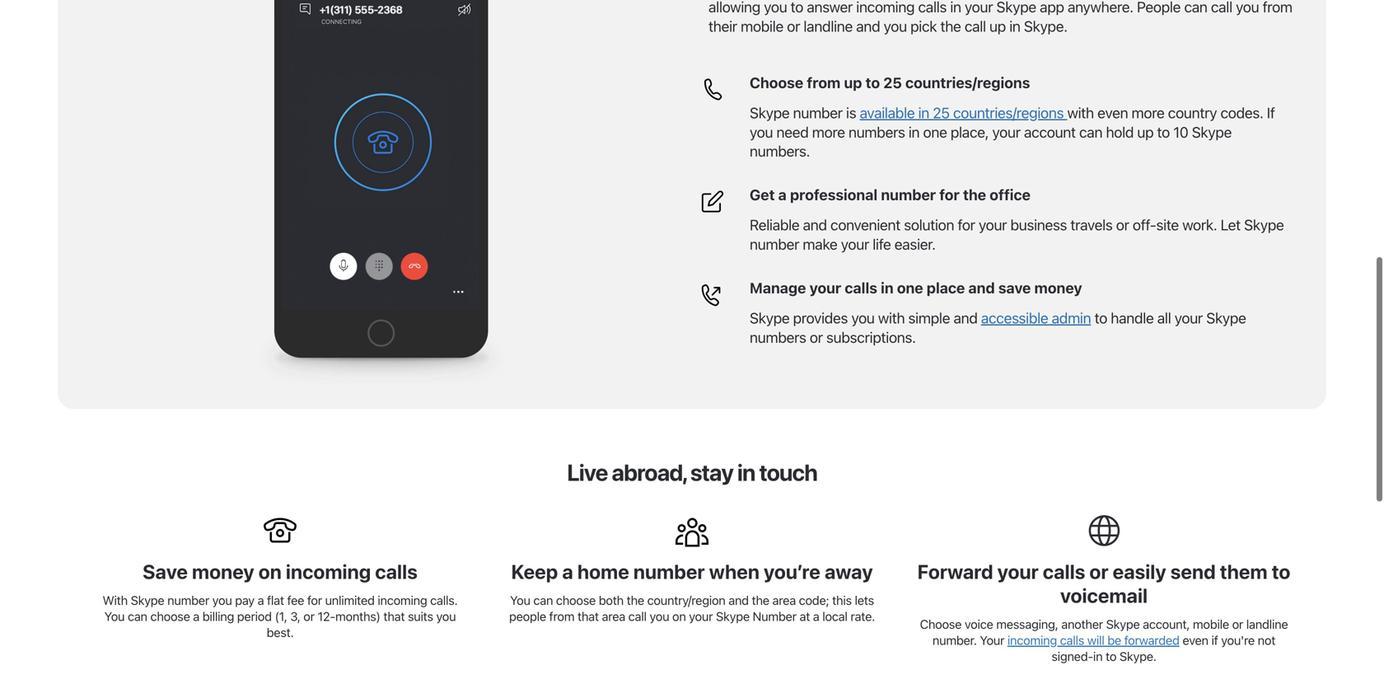 Task type: locate. For each thing, give the bounding box(es) containing it.
1 vertical spatial up
[[1138, 123, 1154, 141]]

area up number
[[773, 593, 796, 607]]

number.
[[933, 633, 977, 647]]

0 horizontal spatial you
[[104, 609, 125, 624]]

skype down manage
[[750, 309, 790, 327]]

or
[[1117, 216, 1130, 234], [810, 328, 823, 346], [1090, 560, 1109, 583], [304, 609, 315, 624], [1233, 617, 1244, 631]]

fee
[[287, 593, 304, 607]]

if
[[1267, 104, 1276, 121]]

more
[[1132, 104, 1165, 121], [812, 123, 845, 141]]

in
[[919, 104, 930, 121], [909, 123, 920, 141], [881, 279, 894, 297], [738, 459, 755, 486], [1094, 649, 1103, 663]]

25 up available
[[884, 74, 902, 91]]

choose from up to 25 countries/regions
[[750, 74, 1031, 91]]

0 vertical spatial incoming
[[286, 560, 371, 583]]

off-
[[1133, 216, 1157, 234]]

1 vertical spatial you
[[104, 609, 125, 624]]

number down reliable
[[750, 235, 800, 253]]

numbers down available
[[849, 123, 905, 141]]

on up flat
[[259, 560, 282, 583]]

you inside the you can choose both the country/region and the area code; this lets people from that area call you on your skype number at a local rate.
[[510, 593, 531, 607]]

0 horizontal spatial area
[[602, 609, 626, 624]]

calls
[[845, 279, 878, 297], [375, 560, 418, 583], [1043, 560, 1086, 583], [1060, 633, 1085, 647]]

to inside even if you're not signed-in to skype.
[[1106, 649, 1117, 663]]

1 vertical spatial incoming
[[378, 593, 427, 607]]

numbers inside to handle all your skype numbers or subscriptions.
[[750, 328, 807, 346]]

country/region
[[647, 593, 726, 607]]

you inside with skype number you pay a flat fee for unlimited incoming calls. you can choose a billing period (1, 3, or 12-months) that suits you best.
[[104, 609, 125, 624]]

you down the calls.
[[436, 609, 456, 624]]

even
[[1098, 104, 1129, 121], [1183, 633, 1209, 647]]

or inside choose voice messaging, another skype account, mobile or landline number. your
[[1233, 617, 1244, 631]]

manage your calls in one place and save money
[[750, 279, 1083, 297]]

1 horizontal spatial choose
[[920, 617, 962, 631]]

1 horizontal spatial incoming
[[378, 593, 427, 607]]

in down 'skype number is available in 25 countries/regions'
[[909, 123, 920, 141]]

or down provides
[[810, 328, 823, 346]]

1 horizontal spatial can
[[534, 593, 553, 607]]

1 horizontal spatial on
[[673, 609, 686, 624]]

0 horizontal spatial choose
[[750, 74, 804, 91]]

or right "3,"
[[304, 609, 315, 624]]

from
[[807, 74, 841, 91], [549, 609, 575, 624]]

even inside even if you're not signed-in to skype.
[[1183, 633, 1209, 647]]

a inside the you can choose both the country/region and the area code; this lets people from that area call you on your skype number at a local rate.
[[813, 609, 820, 624]]

0 horizontal spatial on
[[259, 560, 282, 583]]

skype right with
[[131, 593, 164, 607]]

in down "will"
[[1094, 649, 1103, 663]]

0 vertical spatial even
[[1098, 104, 1129, 121]]

your up provides
[[810, 279, 842, 297]]

you up people
[[510, 593, 531, 607]]

1 vertical spatial choose
[[150, 609, 190, 624]]

simple
[[909, 309, 950, 327]]

choose left both
[[556, 593, 596, 607]]

available in 25 countries/regions link
[[860, 104, 1068, 121]]

or inside to handle all your skype numbers or subscriptions.
[[810, 328, 823, 346]]

one up skype provides you with simple and accessible admin at the right top of page
[[897, 279, 924, 297]]

money
[[1035, 279, 1083, 297], [192, 560, 254, 583]]

choose inside with skype number you pay a flat fee for unlimited incoming calls. you can choose a billing period (1, 3, or 12-months) that suits you best.
[[150, 609, 190, 624]]

skype right the 'let'
[[1245, 216, 1285, 234]]

choose up need
[[750, 74, 804, 91]]

0 horizontal spatial choose
[[150, 609, 190, 624]]

can down save
[[128, 609, 147, 624]]

on inside the you can choose both the country/region and the area code; this lets people from that area call you on your skype number at a local rate.
[[673, 609, 686, 624]]

and up make
[[803, 216, 827, 234]]

home
[[578, 560, 630, 583]]

that left suits at the bottom of the page
[[384, 609, 405, 624]]

you inside with even more country codes. if you need more numbers in one place, your account can hold up to 10 skype numbers.
[[750, 123, 773, 141]]

that down both
[[578, 609, 599, 624]]

save
[[999, 279, 1031, 297]]

1 vertical spatial even
[[1183, 633, 1209, 647]]

1 horizontal spatial 25
[[933, 104, 950, 121]]

months)
[[335, 609, 381, 624]]

for right fee
[[307, 593, 322, 607]]

2 horizontal spatial can
[[1080, 123, 1103, 141]]

number up country/region
[[634, 560, 705, 583]]

choose
[[750, 74, 804, 91], [920, 617, 962, 631]]

period
[[237, 609, 272, 624]]

at
[[800, 609, 810, 624]]

you're
[[764, 560, 821, 583]]

you right call
[[650, 609, 670, 624]]

10
[[1174, 123, 1189, 141]]

incoming calls will be forwarded
[[1008, 633, 1180, 647]]

area down both
[[602, 609, 626, 624]]

0 vertical spatial you
[[510, 593, 531, 607]]

0 horizontal spatial numbers
[[750, 328, 807, 346]]

both
[[599, 593, 624, 607]]

choose up "number."
[[920, 617, 962, 631]]

to inside forward your calls or easily send them to voicemail
[[1272, 560, 1291, 583]]

you
[[750, 123, 773, 141], [852, 309, 875, 327], [212, 593, 232, 607], [436, 609, 456, 624], [650, 609, 670, 624]]

the up number
[[752, 593, 770, 607]]

more up hold at the top right of page
[[1132, 104, 1165, 121]]

calls up voicemail
[[1043, 560, 1086, 583]]

forwarded
[[1125, 633, 1180, 647]]

2 horizontal spatial incoming
[[1008, 633, 1057, 647]]

a
[[779, 186, 787, 204], [562, 560, 573, 583], [258, 593, 264, 607], [193, 609, 200, 624], [813, 609, 820, 624]]

your down country/region
[[689, 609, 713, 624]]

can
[[1080, 123, 1103, 141], [534, 593, 553, 607], [128, 609, 147, 624]]

in right stay
[[738, 459, 755, 486]]

from up need
[[807, 74, 841, 91]]

choose inside choose voice messaging, another skype account, mobile or landline number. your
[[920, 617, 962, 631]]

from right people
[[549, 609, 575, 624]]

skype inside the you can choose both the country/region and the area code; this lets people from that area call you on your skype number at a local rate.
[[716, 609, 750, 624]]

1 horizontal spatial money
[[1035, 279, 1083, 297]]

and down when
[[729, 593, 749, 607]]

to right admin
[[1095, 309, 1108, 327]]

countries/regions up 'available in 25 countries/regions' link
[[906, 74, 1031, 91]]

for inside reliable and convenient solution for your business travels or off-site work. let skype number make your life easier.
[[958, 216, 976, 234]]

for
[[940, 186, 960, 204], [958, 216, 976, 234], [307, 593, 322, 607]]

your inside forward your calls or easily send them to voicemail
[[998, 560, 1039, 583]]

your
[[993, 123, 1021, 141], [979, 216, 1007, 234], [841, 235, 870, 253], [810, 279, 842, 297], [1175, 309, 1203, 327], [998, 560, 1039, 583], [689, 609, 713, 624]]

numbers down provides
[[750, 328, 807, 346]]

0 vertical spatial numbers
[[849, 123, 905, 141]]

easier.
[[895, 235, 936, 253]]

1 vertical spatial area
[[602, 609, 626, 624]]

to right them
[[1272, 560, 1291, 583]]

and left save
[[969, 279, 995, 297]]

to down be
[[1106, 649, 1117, 663]]

number up solution
[[881, 186, 936, 204]]

if
[[1212, 633, 1219, 647]]

or up voicemail
[[1090, 560, 1109, 583]]

incoming
[[286, 560, 371, 583], [378, 593, 427, 607], [1008, 633, 1057, 647]]

even left the if
[[1183, 633, 1209, 647]]

skype up be
[[1107, 617, 1140, 631]]

skype inside reliable and convenient solution for your business travels or off-site work. let skype number make your life easier.
[[1245, 216, 1285, 234]]

2 vertical spatial for
[[307, 593, 322, 607]]

incoming down messaging,
[[1008, 633, 1057, 647]]

to left the 10
[[1158, 123, 1170, 141]]

for right solution
[[958, 216, 976, 234]]

1 horizontal spatial you
[[510, 593, 531, 607]]

one down 'skype number is available in 25 countries/regions'
[[924, 123, 947, 141]]

3,
[[290, 609, 301, 624]]

skype inside to handle all your skype numbers or subscriptions.
[[1207, 309, 1247, 327]]

you down with
[[104, 609, 125, 624]]

with
[[1068, 104, 1094, 121], [879, 309, 905, 327]]

codes.
[[1221, 104, 1264, 121]]

you up subscriptions.
[[852, 309, 875, 327]]

let
[[1221, 216, 1241, 234]]

1 horizontal spatial choose
[[556, 593, 596, 607]]

for for number
[[940, 186, 960, 204]]

skype.
[[1120, 649, 1157, 663]]

your up messaging,
[[998, 560, 1039, 583]]

1 horizontal spatial numbers
[[849, 123, 905, 141]]

1 horizontal spatial that
[[578, 609, 599, 624]]

0 vertical spatial area
[[773, 593, 796, 607]]

1 horizontal spatial even
[[1183, 633, 1209, 647]]

for up solution
[[940, 186, 960, 204]]

2 that from the left
[[578, 609, 599, 624]]

0 horizontal spatial that
[[384, 609, 405, 624]]

and inside reliable and convenient solution for your business travels or off-site work. let skype number make your life easier.
[[803, 216, 827, 234]]

0 horizontal spatial can
[[128, 609, 147, 624]]

0 vertical spatial up
[[844, 74, 862, 91]]

0 horizontal spatial more
[[812, 123, 845, 141]]

skype right all
[[1207, 309, 1247, 327]]

is
[[847, 104, 857, 121]]

get a professional number for the office
[[750, 186, 1031, 204]]

1 that from the left
[[384, 609, 405, 624]]

up up is
[[844, 74, 862, 91]]

0 vertical spatial one
[[924, 123, 947, 141]]

you
[[510, 593, 531, 607], [104, 609, 125, 624]]

business
[[1011, 216, 1067, 234]]

a left flat
[[258, 593, 264, 607]]

can inside with skype number you pay a flat fee for unlimited incoming calls. you can choose a billing period (1, 3, or 12-months) that suits you best.
[[128, 609, 147, 624]]

number
[[753, 609, 797, 624]]

up right hold at the top right of page
[[1138, 123, 1154, 141]]

you inside the you can choose both the country/region and the area code; this lets people from that area call you on your skype number at a local rate.
[[650, 609, 670, 624]]

reliable and convenient solution for your business travels or off-site work. let skype number make your life easier.
[[750, 216, 1285, 253]]

hold
[[1106, 123, 1134, 141]]

0 horizontal spatial with
[[879, 309, 905, 327]]

your right place,
[[993, 123, 1021, 141]]

0 vertical spatial can
[[1080, 123, 1103, 141]]

you're
[[1222, 633, 1255, 647]]

1 vertical spatial from
[[549, 609, 575, 624]]

site
[[1157, 216, 1179, 234]]

the up call
[[627, 593, 644, 607]]

25
[[884, 74, 902, 91], [933, 104, 950, 121]]

25 right available
[[933, 104, 950, 121]]

voicemail
[[1061, 584, 1148, 607]]

0 vertical spatial with
[[1068, 104, 1094, 121]]

1 horizontal spatial with
[[1068, 104, 1094, 121]]

0 vertical spatial choose
[[750, 74, 804, 91]]

0 horizontal spatial incoming
[[286, 560, 371, 583]]

money up admin
[[1035, 279, 1083, 297]]

reliable
[[750, 216, 800, 234]]

you can choose both the country/region and the area code; this lets people from that area call you on your skype number at a local rate.
[[509, 593, 875, 624]]

your inside the you can choose both the country/region and the area code; this lets people from that area call you on your skype number at a local rate.
[[689, 609, 713, 624]]

0 horizontal spatial even
[[1098, 104, 1129, 121]]

0 horizontal spatial 25
[[884, 74, 902, 91]]

0 vertical spatial 25
[[884, 74, 902, 91]]

0 horizontal spatial the
[[627, 593, 644, 607]]

people
[[509, 609, 546, 624]]

1 vertical spatial money
[[192, 560, 254, 583]]

1 horizontal spatial from
[[807, 74, 841, 91]]

for for solution
[[958, 216, 976, 234]]

life
[[873, 235, 891, 253]]

you up numbers.
[[750, 123, 773, 141]]

money up pay
[[192, 560, 254, 583]]

account
[[1024, 123, 1076, 141]]

a right at
[[813, 609, 820, 624]]

12-
[[318, 609, 335, 624]]

0 horizontal spatial up
[[844, 74, 862, 91]]

from inside the you can choose both the country/region and the area code; this lets people from that area call you on your skype number at a local rate.
[[549, 609, 575, 624]]

not
[[1258, 633, 1276, 647]]

incoming up unlimited
[[286, 560, 371, 583]]

incoming up suits at the bottom of the page
[[378, 593, 427, 607]]

1 vertical spatial on
[[673, 609, 686, 624]]

2 vertical spatial can
[[128, 609, 147, 624]]

number up 'billing'
[[167, 593, 209, 607]]

or left the off-
[[1117, 216, 1130, 234]]

0 vertical spatial choose
[[556, 593, 596, 607]]

number up need
[[793, 104, 843, 121]]

1 vertical spatial choose
[[920, 617, 962, 631]]

make
[[803, 235, 838, 253]]

0 vertical spatial for
[[940, 186, 960, 204]]

with up account at the top right of page
[[1068, 104, 1094, 121]]

1 horizontal spatial up
[[1138, 123, 1154, 141]]

1 vertical spatial for
[[958, 216, 976, 234]]

can up people
[[534, 593, 553, 607]]

or up you're
[[1233, 617, 1244, 631]]

can inside with even more country codes. if you need more numbers in one place, your account can hold up to 10 skype numbers.
[[1080, 123, 1103, 141]]

number
[[793, 104, 843, 121], [881, 186, 936, 204], [750, 235, 800, 253], [634, 560, 705, 583], [167, 593, 209, 607]]

1 vertical spatial more
[[812, 123, 845, 141]]

countries/regions
[[906, 74, 1031, 91], [954, 104, 1064, 121]]

with up subscriptions.
[[879, 309, 905, 327]]

0 horizontal spatial from
[[549, 609, 575, 624]]

office
[[990, 186, 1031, 204]]

skype provides you with simple and accessible admin
[[750, 309, 1092, 327]]

call
[[629, 609, 647, 624]]

1 horizontal spatial more
[[1132, 104, 1165, 121]]

skype down country
[[1192, 123, 1232, 141]]

1 vertical spatial can
[[534, 593, 553, 607]]

skype left number
[[716, 609, 750, 624]]

your right all
[[1175, 309, 1203, 327]]

0 horizontal spatial money
[[192, 560, 254, 583]]

the left "office"
[[963, 186, 987, 204]]

countries/regions up place,
[[954, 104, 1064, 121]]

accessible admin link
[[982, 309, 1092, 327]]

with
[[103, 593, 128, 607]]

messaging,
[[997, 617, 1059, 631]]

more right need
[[812, 123, 845, 141]]

get
[[750, 186, 775, 204]]

choose down save
[[150, 609, 190, 624]]

on down country/region
[[673, 609, 686, 624]]

can left hold at the top right of page
[[1080, 123, 1103, 141]]

1 vertical spatial numbers
[[750, 328, 807, 346]]

even up hold at the top right of page
[[1098, 104, 1129, 121]]



Task type: vqa. For each thing, say whether or not it's contained in the screenshot.
topmost north
no



Task type: describe. For each thing, give the bounding box(es) containing it.
choose for choose voice messaging, another skype account, mobile or landline number. your
[[920, 617, 962, 631]]

country
[[1169, 104, 1218, 121]]

account,
[[1143, 617, 1190, 631]]

professional
[[790, 186, 878, 204]]

with inside with even more country codes. if you need more numbers in one place, your account can hold up to 10 skype numbers.
[[1068, 104, 1094, 121]]

voice
[[965, 617, 994, 631]]

1 vertical spatial countries/regions
[[954, 104, 1064, 121]]

even if you're not signed-in to skype.
[[1052, 633, 1276, 663]]

that inside with skype number you pay a flat fee for unlimited incoming calls. you can choose a billing period (1, 3, or 12-months) that suits you best.
[[384, 609, 405, 624]]

solution
[[904, 216, 955, 234]]

your down the 'convenient'
[[841, 235, 870, 253]]

can inside the you can choose both the country/region and the area code; this lets people from that area call you on your skype number at a local rate.
[[534, 593, 553, 607]]

or inside with skype number you pay a flat fee for unlimited incoming calls. you can choose a billing period (1, 3, or 12-months) that suits you best.
[[304, 609, 315, 624]]

2 horizontal spatial the
[[963, 186, 987, 204]]

your inside to handle all your skype numbers or subscriptions.
[[1175, 309, 1203, 327]]

subscriptions.
[[827, 328, 916, 346]]

work.
[[1183, 216, 1218, 234]]

abroad,
[[612, 459, 687, 486]]

lets
[[855, 593, 874, 607]]

live abroad, stay in touch
[[567, 459, 818, 486]]

in inside with even more country codes. if you need more numbers in one place, your account can hold up to 10 skype numbers.
[[909, 123, 920, 141]]

convenient
[[831, 216, 901, 234]]

forward
[[918, 560, 994, 583]]

1 vertical spatial 25
[[933, 104, 950, 121]]

pay
[[235, 593, 255, 607]]

landline
[[1247, 617, 1289, 631]]

stay
[[691, 459, 734, 486]]

you up 'billing'
[[212, 593, 232, 607]]

or inside forward your calls or easily send them to voicemail
[[1090, 560, 1109, 583]]

accessible
[[982, 309, 1049, 327]]

number inside reliable and convenient solution for your business travels or off-site work. let skype number make your life easier.
[[750, 235, 800, 253]]

rate.
[[851, 609, 875, 624]]

skype inside with skype number you pay a flat fee for unlimited incoming calls. you can choose a billing period (1, 3, or 12-months) that suits you best.
[[131, 593, 164, 607]]

with even more country codes. if you need more numbers in one place, your account can hold up to 10 skype numbers.
[[750, 104, 1276, 160]]

1 horizontal spatial area
[[773, 593, 796, 607]]

need
[[777, 123, 809, 141]]

in right available
[[919, 104, 930, 121]]

code;
[[799, 593, 830, 607]]

save money on incoming calls
[[143, 560, 418, 583]]

incoming calls will be forwarded link
[[1008, 633, 1180, 647]]

calls up suits at the bottom of the page
[[375, 560, 418, 583]]

touch
[[759, 459, 818, 486]]

place,
[[951, 123, 989, 141]]

0 vertical spatial on
[[259, 560, 282, 583]]

2 vertical spatial incoming
[[1008, 633, 1057, 647]]

keep a home number when you're away
[[511, 560, 873, 583]]

another
[[1062, 617, 1104, 631]]

skype up need
[[750, 104, 790, 121]]

0 vertical spatial money
[[1035, 279, 1083, 297]]

calls.
[[430, 593, 458, 607]]

up inside with even more country codes. if you need more numbers in one place, your account can hold up to 10 skype numbers.
[[1138, 123, 1154, 141]]

be
[[1108, 633, 1122, 647]]

0 vertical spatial countries/regions
[[906, 74, 1031, 91]]

skype inside with even more country codes. if you need more numbers in one place, your account can hold up to 10 skype numbers.
[[1192, 123, 1232, 141]]

live
[[567, 459, 608, 486]]

easily
[[1113, 560, 1167, 583]]

your
[[980, 633, 1005, 647]]

save
[[143, 560, 188, 583]]

signed-
[[1052, 649, 1094, 663]]

numbers.
[[750, 142, 810, 160]]

flat
[[267, 593, 284, 607]]

unlimited
[[325, 593, 375, 607]]

your down "office"
[[979, 216, 1007, 234]]

calls inside forward your calls or easily send them to voicemail
[[1043, 560, 1086, 583]]

local
[[823, 609, 848, 624]]

choose inside the you can choose both the country/region and the area code; this lets people from that area call you on your skype number at a local rate.
[[556, 593, 596, 607]]

to inside to handle all your skype numbers or subscriptions.
[[1095, 309, 1108, 327]]

a right get
[[779, 186, 787, 204]]

forward your calls or easily send them to voicemail
[[918, 560, 1291, 607]]

to handle all your skype numbers or subscriptions.
[[750, 309, 1247, 346]]

handle
[[1111, 309, 1154, 327]]

that inside the you can choose both the country/region and the area code; this lets people from that area call you on your skype number at a local rate.
[[578, 609, 599, 624]]

send
[[1171, 560, 1216, 583]]

in down life
[[881, 279, 894, 297]]

0 vertical spatial more
[[1132, 104, 1165, 121]]

even inside with even more country codes. if you need more numbers in one place, your account can hold up to 10 skype numbers.
[[1098, 104, 1129, 121]]

calls down life
[[845, 279, 878, 297]]

manage
[[750, 279, 806, 297]]

a left 'billing'
[[193, 609, 200, 624]]

1 horizontal spatial the
[[752, 593, 770, 607]]

1 vertical spatial with
[[879, 309, 905, 327]]

best.
[[267, 625, 294, 640]]

your inside with even more country codes. if you need more numbers in one place, your account can hold up to 10 skype numbers.
[[993, 123, 1021, 141]]

with skype number you pay a flat fee for unlimited incoming calls. you can choose a billing period (1, 3, or 12-months) that suits you best.
[[103, 593, 458, 640]]

this
[[833, 593, 852, 607]]

them
[[1220, 560, 1268, 583]]

calls up signed-
[[1060, 633, 1085, 647]]

and down place
[[954, 309, 978, 327]]

or inside reliable and convenient solution for your business travels or off-site work. let skype number make your life easier.
[[1117, 216, 1130, 234]]

to inside with even more country codes. if you need more numbers in one place, your account can hold up to 10 skype numbers.
[[1158, 123, 1170, 141]]

0 vertical spatial from
[[807, 74, 841, 91]]

billing
[[203, 609, 234, 624]]

incoming inside with skype number you pay a flat fee for unlimited incoming calls. you can choose a billing period (1, 3, or 12-months) that suits you best.
[[378, 593, 427, 607]]

for inside with skype number you pay a flat fee for unlimited incoming calls. you can choose a billing period (1, 3, or 12-months) that suits you best.
[[307, 593, 322, 607]]

to up available
[[866, 74, 880, 91]]

(1,
[[275, 609, 287, 624]]

mobile
[[1193, 617, 1230, 631]]

choose voice messaging, another skype account, mobile or landline number. your
[[920, 617, 1289, 647]]

choose for choose from up to 25 countries/regions
[[750, 74, 804, 91]]

skype inside choose voice messaging, another skype account, mobile or landline number. your
[[1107, 617, 1140, 631]]

number inside with skype number you pay a flat fee for unlimited incoming calls. you can choose a billing period (1, 3, or 12-months) that suits you best.
[[167, 593, 209, 607]]

a right keep
[[562, 560, 573, 583]]

skype number is available in 25 countries/regions
[[750, 104, 1068, 121]]

admin
[[1052, 309, 1092, 327]]

one inside with even more country codes. if you need more numbers in one place, your account can hold up to 10 skype numbers.
[[924, 123, 947, 141]]

numbers inside with even more country codes. if you need more numbers in one place, your account can hold up to 10 skype numbers.
[[849, 123, 905, 141]]

and inside the you can choose both the country/region and the area code; this lets people from that area call you on your skype number at a local rate.
[[729, 593, 749, 607]]

will
[[1088, 633, 1105, 647]]

travels
[[1071, 216, 1113, 234]]

keep
[[511, 560, 558, 583]]

place
[[927, 279, 965, 297]]

in inside even if you're not signed-in to skype.
[[1094, 649, 1103, 663]]

when
[[709, 560, 760, 583]]

provides
[[793, 309, 848, 327]]

away
[[825, 560, 873, 583]]

1 vertical spatial one
[[897, 279, 924, 297]]



